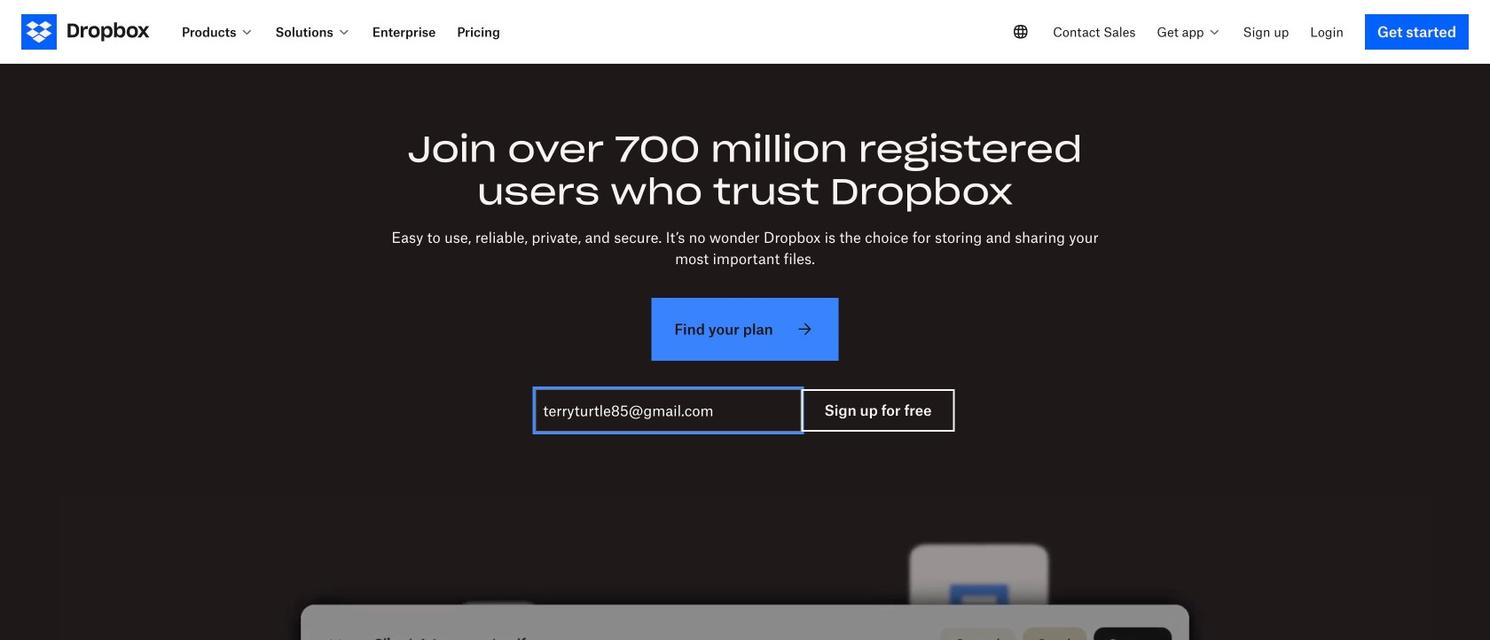 Task type: vqa. For each thing, say whether or not it's contained in the screenshot.
"list"
no



Task type: describe. For each thing, give the bounding box(es) containing it.
Enter your email address email field
[[535, 390, 802, 432]]



